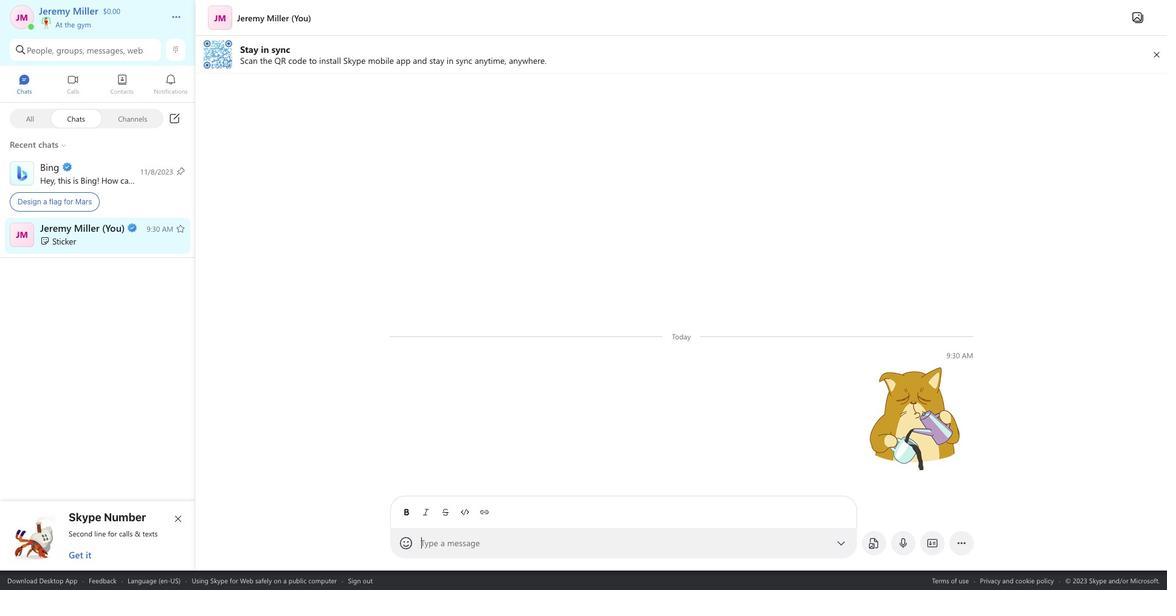 Task type: describe. For each thing, give the bounding box(es) containing it.
you
[[158, 174, 171, 186]]

safely
[[255, 576, 272, 585]]

language (en-us) link
[[128, 576, 181, 585]]

this
[[58, 174, 71, 186]]

0 horizontal spatial for
[[64, 197, 73, 206]]

get
[[69, 549, 83, 561]]

gym
[[77, 19, 91, 29]]

people, groups, messages, web button
[[10, 39, 161, 61]]

0 vertical spatial skype
[[69, 511, 101, 524]]

at
[[56, 19, 63, 29]]

channels
[[118, 113, 147, 123]]

sticker button
[[0, 217, 195, 253]]

using skype for web safely on a public computer link
[[192, 576, 337, 585]]

hey, this is bing ! how can i help you today?
[[40, 174, 200, 186]]

type a message
[[421, 537, 480, 549]]

messages,
[[87, 44, 125, 56]]

skype number
[[69, 511, 146, 524]]

privacy
[[981, 576, 1001, 585]]

flag
[[49, 197, 62, 206]]

download desktop app link
[[7, 576, 78, 585]]

is
[[73, 174, 78, 186]]

bing
[[81, 174, 97, 186]]

all
[[26, 113, 34, 123]]

get it
[[69, 549, 91, 561]]

&
[[135, 529, 141, 538]]

can
[[121, 174, 133, 186]]

design a flag for mars
[[18, 197, 92, 206]]

!
[[97, 174, 99, 186]]

9:30
[[947, 350, 961, 360]]

groups,
[[56, 44, 85, 56]]

help
[[140, 174, 156, 186]]

sign out
[[348, 576, 373, 585]]

web
[[127, 44, 143, 56]]

people, groups, messages, web
[[27, 44, 143, 56]]

at the gym
[[54, 19, 91, 29]]

privacy and cookie policy link
[[981, 576, 1055, 585]]

hey,
[[40, 174, 56, 186]]

terms of use
[[933, 576, 970, 585]]

it
[[86, 549, 91, 561]]

mars
[[75, 197, 92, 206]]

how
[[101, 174, 118, 186]]

out
[[363, 576, 373, 585]]

the
[[65, 19, 75, 29]]

for for second line for calls & texts
[[108, 529, 117, 538]]

type
[[421, 537, 439, 549]]

feedback
[[89, 576, 117, 585]]

computer
[[309, 576, 337, 585]]

using
[[192, 576, 209, 585]]

design
[[18, 197, 41, 206]]

terms
[[933, 576, 950, 585]]

calls
[[119, 529, 133, 538]]

sign out link
[[348, 576, 373, 585]]



Task type: vqa. For each thing, say whether or not it's contained in the screenshot.
Search text field
no



Task type: locate. For each thing, give the bounding box(es) containing it.
2 vertical spatial a
[[284, 576, 287, 585]]

web
[[240, 576, 254, 585]]

0 vertical spatial for
[[64, 197, 73, 206]]

today?
[[174, 174, 198, 186]]

0 horizontal spatial skype
[[69, 511, 101, 524]]

number
[[104, 511, 146, 524]]

0 vertical spatial a
[[43, 197, 47, 206]]

a for flag
[[43, 197, 47, 206]]

and
[[1003, 576, 1014, 585]]

2 vertical spatial for
[[230, 576, 238, 585]]

for right "line"
[[108, 529, 117, 538]]

skype right using
[[211, 576, 228, 585]]

us)
[[171, 576, 181, 585]]

feedback link
[[89, 576, 117, 585]]

for left web
[[230, 576, 238, 585]]

language (en-us)
[[128, 576, 181, 585]]

on
[[274, 576, 282, 585]]

a right on
[[284, 576, 287, 585]]

1 vertical spatial for
[[108, 529, 117, 538]]

(en-
[[159, 576, 171, 585]]

1 horizontal spatial skype
[[211, 576, 228, 585]]

2 horizontal spatial a
[[441, 537, 445, 549]]

1 vertical spatial skype
[[211, 576, 228, 585]]

chats
[[67, 113, 85, 123]]

Type a message text field
[[422, 537, 827, 550]]

at the gym button
[[39, 17, 159, 29]]

tab list
[[0, 69, 195, 102]]

i
[[135, 174, 138, 186]]

1 horizontal spatial a
[[284, 576, 287, 585]]

using skype for web safely on a public computer
[[192, 576, 337, 585]]

0 horizontal spatial a
[[43, 197, 47, 206]]

9:30 am
[[947, 350, 974, 360]]

second line for calls & texts
[[69, 529, 158, 538]]

texts
[[143, 529, 158, 538]]

people,
[[27, 44, 54, 56]]

terms of use link
[[933, 576, 970, 585]]

privacy and cookie policy
[[981, 576, 1055, 585]]

am
[[963, 350, 974, 360]]

public
[[289, 576, 307, 585]]

desktop
[[39, 576, 64, 585]]

policy
[[1037, 576, 1055, 585]]

language
[[128, 576, 157, 585]]

a
[[43, 197, 47, 206], [441, 537, 445, 549], [284, 576, 287, 585]]

cookie
[[1016, 576, 1036, 585]]

for
[[64, 197, 73, 206], [108, 529, 117, 538], [230, 576, 238, 585]]

app
[[65, 576, 78, 585]]

2 horizontal spatial for
[[230, 576, 238, 585]]

for for using skype for web safely on a public computer
[[230, 576, 238, 585]]

sticker
[[52, 235, 76, 247]]

use
[[959, 576, 970, 585]]

for inside skype number element
[[108, 529, 117, 538]]

line
[[95, 529, 106, 538]]

1 vertical spatial a
[[441, 537, 445, 549]]

for right flag
[[64, 197, 73, 206]]

skype number element
[[10, 511, 186, 561]]

second
[[69, 529, 93, 538]]

a left flag
[[43, 197, 47, 206]]

message
[[448, 537, 480, 549]]

of
[[952, 576, 958, 585]]

skype
[[69, 511, 101, 524], [211, 576, 228, 585]]

download desktop app
[[7, 576, 78, 585]]

1 horizontal spatial for
[[108, 529, 117, 538]]

sign
[[348, 576, 361, 585]]

a for message
[[441, 537, 445, 549]]

download
[[7, 576, 37, 585]]

skype up second
[[69, 511, 101, 524]]

a right type
[[441, 537, 445, 549]]



